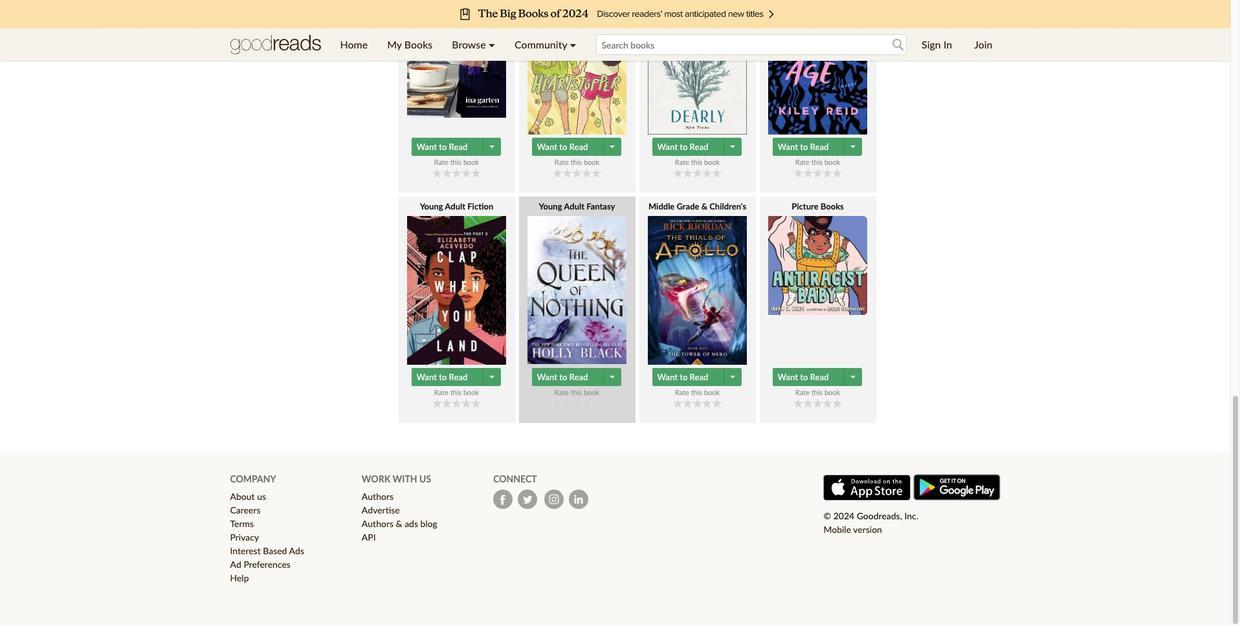 Task type: locate. For each thing, give the bounding box(es) containing it.
want to read button
[[411, 138, 484, 156], [532, 138, 605, 156], [652, 138, 725, 156], [772, 138, 846, 156], [411, 368, 484, 386], [532, 368, 605, 386], [652, 368, 725, 386], [772, 368, 846, 386]]

adult inside 'link'
[[445, 201, 465, 212]]

▾ right browse
[[489, 38, 495, 50]]

0 vertical spatial &
[[701, 201, 707, 212]]

my books
[[387, 38, 432, 50]]

version
[[853, 524, 882, 535]]

ads
[[289, 546, 304, 557]]

2 young from the left
[[539, 201, 562, 212]]

ad preferences link
[[230, 559, 291, 570]]

want to read
[[416, 142, 468, 152], [537, 142, 588, 152], [657, 142, 708, 152], [778, 142, 829, 152], [416, 372, 468, 383], [537, 372, 588, 383], [657, 372, 708, 383], [778, 372, 829, 383]]

about
[[230, 491, 255, 502]]

1 horizontal spatial adult
[[564, 201, 584, 212]]

1 vertical spatial authors
[[362, 519, 394, 530]]

&
[[701, 201, 707, 212], [396, 519, 402, 530]]

authors
[[362, 491, 394, 502], [362, 519, 394, 530]]

books right my
[[404, 38, 432, 50]]

adult left fiction
[[445, 201, 465, 212]]

authors up advertise link
[[362, 491, 394, 502]]

1 adult from the left
[[445, 201, 465, 212]]

terms link
[[230, 519, 254, 530]]

young adult fiction link
[[398, 201, 515, 365]]

authors & ads blog link
[[362, 519, 437, 530]]

1 authors from the top
[[362, 491, 394, 502]]

us right about
[[257, 491, 266, 502]]

young
[[420, 201, 443, 212], [539, 201, 562, 212]]

books
[[404, 38, 432, 50], [820, 201, 844, 212]]

privacy link
[[230, 532, 259, 543]]

1 horizontal spatial young
[[539, 201, 562, 212]]

menu
[[330, 28, 586, 61]]

about us careers terms privacy interest based ads ad preferences help
[[230, 491, 304, 584]]

community
[[515, 38, 567, 50]]

0 vertical spatial books
[[404, 38, 432, 50]]

home link
[[330, 28, 377, 61]]

1 ▾ from the left
[[489, 38, 495, 50]]

©
[[824, 511, 831, 522]]

▾ right community
[[570, 38, 576, 50]]

rate this book
[[434, 158, 479, 166], [555, 158, 599, 166], [675, 158, 720, 166], [795, 158, 840, 166], [434, 388, 479, 397], [555, 388, 599, 397], [675, 388, 720, 397], [795, 388, 840, 397]]

0 horizontal spatial young
[[420, 201, 443, 212]]

api link
[[362, 532, 376, 543]]

want
[[416, 142, 437, 152], [537, 142, 557, 152], [657, 142, 678, 152], [778, 142, 798, 152], [416, 372, 437, 383], [537, 372, 557, 383], [657, 372, 678, 383], [778, 372, 798, 383]]

0 horizontal spatial books
[[404, 38, 432, 50]]

young left fantasy
[[539, 201, 562, 212]]

rate
[[434, 158, 448, 166], [555, 158, 569, 166], [675, 158, 689, 166], [795, 158, 810, 166], [434, 388, 448, 397], [555, 388, 569, 397], [675, 388, 689, 397], [795, 388, 810, 397]]

2 ▾ from the left
[[570, 38, 576, 50]]

authors down advertise link
[[362, 519, 394, 530]]

adult for fantasy
[[564, 201, 584, 212]]

community ▾ button
[[505, 28, 586, 61]]

1 vertical spatial books
[[820, 201, 844, 212]]

careers
[[230, 505, 261, 516]]

mobile
[[824, 524, 851, 535]]

download app for ios image
[[824, 475, 911, 501]]

join
[[974, 38, 992, 50]]

fiction
[[467, 201, 493, 212]]

work with us
[[362, 474, 431, 485]]

this
[[450, 158, 462, 166], [571, 158, 582, 166], [691, 158, 702, 166], [811, 158, 823, 166], [450, 388, 462, 397], [571, 388, 582, 397], [691, 388, 702, 397], [811, 388, 823, 397]]

picture books link
[[759, 201, 876, 365]]

browse ▾ button
[[442, 28, 505, 61]]

home
[[340, 38, 368, 50]]

us right with
[[419, 474, 431, 485]]

read
[[449, 142, 468, 152], [569, 142, 588, 152], [690, 142, 708, 152], [810, 142, 829, 152], [449, 372, 468, 383], [569, 372, 588, 383], [690, 372, 708, 383], [810, 372, 829, 383]]

0 horizontal spatial &
[[396, 519, 402, 530]]

& left ads
[[396, 519, 402, 530]]

young adult fiction
[[420, 201, 493, 212]]

adult left fantasy
[[564, 201, 584, 212]]

the tower of nero (the trials of apollo, #5) image
[[648, 216, 747, 365]]

antiracist baby image
[[768, 216, 867, 315]]

1 horizontal spatial ▾
[[570, 38, 576, 50]]

children's
[[709, 201, 746, 212]]

us
[[419, 474, 431, 485], [257, 491, 266, 502]]

2 authors from the top
[[362, 519, 394, 530]]

goodreads on linkedin image
[[569, 490, 588, 509]]

young left fiction
[[420, 201, 443, 212]]

0 horizontal spatial us
[[257, 491, 266, 502]]

about us link
[[230, 491, 266, 502]]

picture books
[[792, 201, 844, 212]]

goodreads on twitter image
[[518, 490, 537, 509]]

menu containing home
[[330, 28, 586, 61]]

& right grade
[[701, 201, 707, 212]]

1 horizontal spatial us
[[419, 474, 431, 485]]

0 vertical spatial authors
[[362, 491, 394, 502]]

blog
[[420, 519, 437, 530]]

1 young from the left
[[420, 201, 443, 212]]

▾
[[489, 38, 495, 50], [570, 38, 576, 50]]

advertise link
[[362, 505, 400, 516]]

young for young adult fantasy
[[539, 201, 562, 212]]

1 vertical spatial us
[[257, 491, 266, 502]]

heartstopper: volume three (heartstopper, #3) image
[[527, 0, 626, 135]]

in
[[944, 38, 952, 50]]

adult
[[445, 201, 465, 212], [564, 201, 584, 212]]

fantasy
[[587, 201, 615, 212]]

goodreads,
[[857, 511, 902, 522]]

middle grade & children's link
[[639, 201, 756, 365]]

0 horizontal spatial ▾
[[489, 38, 495, 50]]

0 horizontal spatial adult
[[445, 201, 465, 212]]

2 adult from the left
[[564, 201, 584, 212]]

join link
[[964, 28, 1002, 61]]

authors advertise authors & ads blog api
[[362, 491, 437, 543]]

to
[[439, 142, 447, 152], [559, 142, 567, 152], [680, 142, 688, 152], [800, 142, 808, 152], [439, 372, 447, 383], [559, 372, 567, 383], [680, 372, 688, 383], [800, 372, 808, 383]]

books right "picture"
[[820, 201, 844, 212]]

book
[[463, 158, 479, 166], [584, 158, 599, 166], [704, 158, 720, 166], [825, 158, 840, 166], [463, 388, 479, 397], [584, 388, 599, 397], [704, 388, 720, 397], [825, 388, 840, 397]]

1 horizontal spatial books
[[820, 201, 844, 212]]

young inside 'link'
[[420, 201, 443, 212]]

interest based ads link
[[230, 546, 304, 557]]

goodreads on facebook image
[[493, 490, 513, 509]]

1 vertical spatial &
[[396, 519, 402, 530]]

sign in
[[922, 38, 952, 50]]

browse ▾
[[452, 38, 495, 50]]



Task type: vqa. For each thing, say whether or not it's contained in the screenshot.
blog
yes



Task type: describe. For each thing, give the bounding box(es) containing it.
ad
[[230, 559, 241, 570]]

middle grade & children's
[[648, 201, 746, 212]]

with
[[393, 474, 417, 485]]

dearly image
[[648, 0, 747, 135]]

modern comfort food: a barefoot contessa cookbook image
[[407, 0, 506, 118]]

community ▾
[[515, 38, 576, 50]]

goodreads on instagram image
[[544, 490, 564, 509]]

adult for fiction
[[445, 201, 465, 212]]

the queen of nothing (the folk of the air, #3) image
[[527, 216, 626, 365]]

interest
[[230, 546, 261, 557]]

advertise
[[362, 505, 400, 516]]

Search for books to add to your shelves search field
[[596, 34, 907, 55]]

work
[[362, 474, 390, 485]]

such a fun age image
[[768, 0, 867, 135]]

sign in link
[[912, 28, 962, 61]]

based
[[263, 546, 287, 557]]

download app for android image
[[913, 474, 1000, 501]]

connect
[[493, 474, 537, 485]]

help link
[[230, 573, 249, 584]]

my
[[387, 38, 402, 50]]

ads
[[405, 519, 418, 530]]

▾ for browse ▾
[[489, 38, 495, 50]]

1 horizontal spatial &
[[701, 201, 707, 212]]

Search books text field
[[596, 34, 907, 55]]

young adult fantasy
[[539, 201, 615, 212]]

company
[[230, 474, 276, 485]]

mobile version link
[[824, 524, 882, 535]]

& inside authors advertise authors & ads blog api
[[396, 519, 402, 530]]

terms
[[230, 519, 254, 530]]

us inside about us careers terms privacy interest based ads ad preferences help
[[257, 491, 266, 502]]

privacy
[[230, 532, 259, 543]]

authors link
[[362, 491, 394, 502]]

middle
[[648, 201, 675, 212]]

young for young adult fiction
[[420, 201, 443, 212]]

2024
[[833, 511, 854, 522]]

preferences
[[244, 559, 291, 570]]

books for picture books
[[820, 201, 844, 212]]

the most anticipated books of 2024 image
[[97, 0, 1133, 28]]

my books link
[[377, 28, 442, 61]]

0 vertical spatial us
[[419, 474, 431, 485]]

grade
[[677, 201, 699, 212]]

▾ for community ▾
[[570, 38, 576, 50]]

help
[[230, 573, 249, 584]]

© 2024 goodreads, inc. mobile version
[[824, 511, 918, 535]]

books for my books
[[404, 38, 432, 50]]

browse
[[452, 38, 486, 50]]

careers link
[[230, 505, 261, 516]]

api
[[362, 532, 376, 543]]

sign
[[922, 38, 941, 50]]

inc.
[[904, 511, 918, 522]]

young adult fantasy link
[[519, 201, 635, 365]]

clap when you land image
[[407, 216, 506, 365]]

picture
[[792, 201, 818, 212]]



